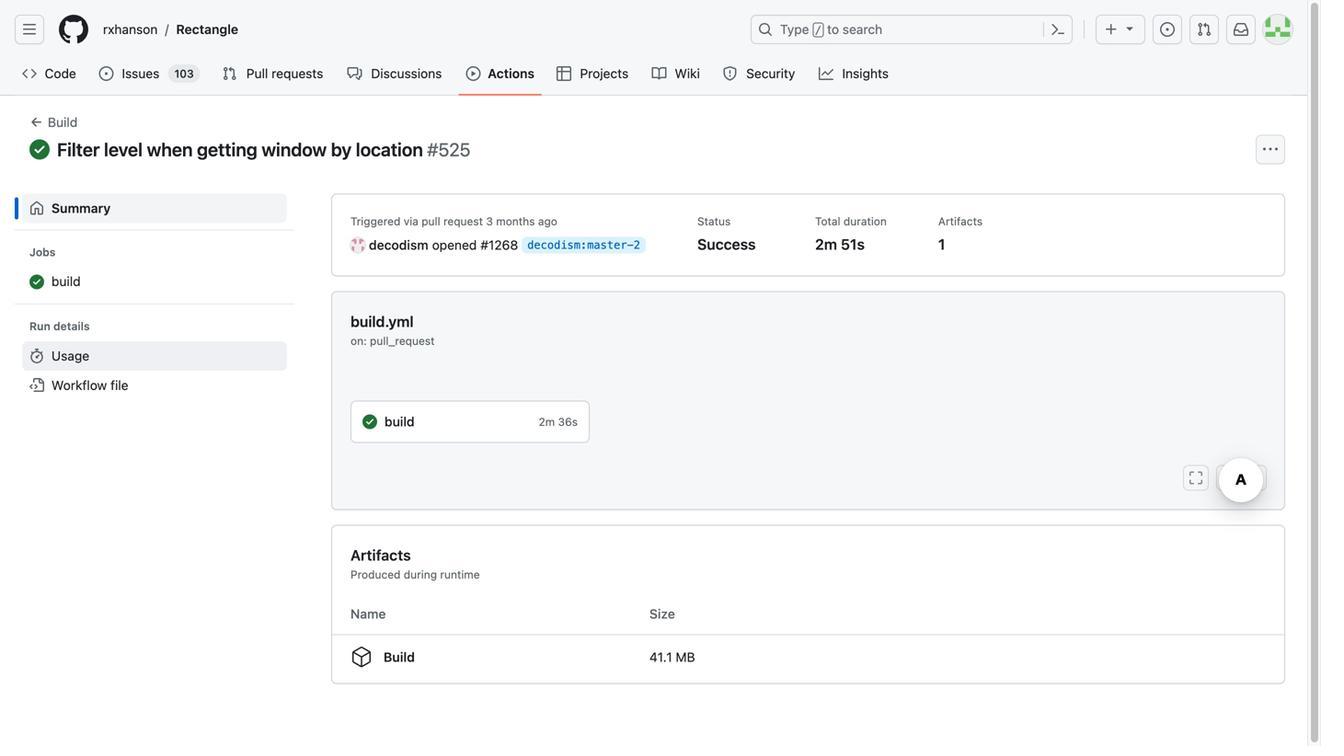 Task type: vqa. For each thing, say whether or not it's contained in the screenshot.
STAR image
no



Task type: locate. For each thing, give the bounding box(es) containing it.
pull_request
[[370, 334, 435, 347]]

build
[[52, 274, 81, 289], [385, 414, 415, 429]]

1 vertical spatial issue opened image
[[99, 66, 114, 81]]

run details list
[[22, 342, 287, 400]]

security link
[[716, 60, 804, 87]]

list
[[96, 15, 740, 44]]

41.1
[[650, 649, 672, 665]]

41.1 mb
[[650, 649, 695, 665]]

#525
[[427, 138, 471, 160]]

0 horizontal spatial /
[[165, 22, 169, 37]]

0 vertical spatial build
[[52, 274, 81, 289]]

decodism link
[[351, 235, 428, 255]]

0 horizontal spatial build
[[52, 274, 81, 289]]

1 horizontal spatial build link
[[384, 649, 415, 665]]

total
[[815, 215, 841, 228]]

0 vertical spatial 2m
[[815, 235, 837, 253]]

by
[[331, 138, 352, 160]]

file
[[111, 378, 128, 393]]

2m inside total duration 2m 51s
[[815, 235, 837, 253]]

run
[[29, 320, 50, 333]]

rxhanson / rectangle
[[103, 22, 238, 37]]

insights link
[[811, 60, 898, 87]]

/ for rxhanson
[[165, 22, 169, 37]]

build down jobs
[[52, 274, 81, 289]]

completed successfully image
[[29, 139, 50, 159]]

0 vertical spatial issue opened image
[[1160, 22, 1175, 37]]

1 horizontal spatial artifacts
[[938, 215, 983, 228]]

artifacts up produced
[[351, 546, 411, 564]]

2m down total
[[815, 235, 837, 253]]

build inside jobs build
[[52, 274, 81, 289]]

0 horizontal spatial issue opened image
[[99, 66, 114, 81]]

0 vertical spatial artifacts
[[938, 215, 983, 228]]

rxhanson
[[103, 22, 158, 37]]

insights
[[842, 66, 889, 81]]

rectangle link
[[169, 15, 246, 44]]

build right arrow left icon
[[48, 115, 77, 130]]

/ right 'rxhanson'
[[165, 22, 169, 37]]

completed successfully image
[[363, 414, 377, 429]]

table image
[[557, 66, 571, 81]]

decodism:master-2 link
[[522, 237, 646, 253]]

/ left the to
[[815, 24, 822, 37]]

build right "download build" image at the left bottom of page
[[384, 649, 415, 665]]

1 horizontal spatial /
[[815, 24, 822, 37]]

triggered via pull request 3 months ago
[[351, 215, 558, 228]]

workflow file link
[[22, 371, 287, 400]]

artifacts inside artifacts produced during runtime
[[351, 546, 411, 564]]

1 vertical spatial 2m
[[539, 415, 555, 428]]

0 vertical spatial build link
[[22, 110, 85, 134]]

#1268
[[481, 237, 518, 252]]

1 horizontal spatial 2m
[[815, 235, 837, 253]]

1 horizontal spatial issue opened image
[[1160, 22, 1175, 37]]

git pull request image
[[1197, 22, 1212, 37]]

decodism:master-
[[527, 239, 634, 251]]

2m left "36s"
[[539, 415, 555, 428]]

issue opened image left issues on the top
[[99, 66, 114, 81]]

usage link
[[22, 342, 287, 371]]

filter
[[57, 138, 100, 160]]

issue opened image
[[1160, 22, 1175, 37], [99, 66, 114, 81]]

discussions link
[[340, 60, 451, 87]]

1 vertical spatial build link
[[384, 649, 415, 665]]

build link
[[22, 110, 85, 134], [384, 649, 415, 665]]

workflow
[[52, 378, 107, 393]]

requests
[[272, 66, 323, 81]]

months
[[496, 215, 535, 228]]

build.yml
[[351, 313, 414, 330]]

/ inside rxhanson / rectangle
[[165, 22, 169, 37]]

issue opened image left git pull request icon
[[1160, 22, 1175, 37]]

duration
[[844, 215, 887, 228]]

artifacts up "1" "link"
[[938, 215, 983, 228]]

0 horizontal spatial 2m
[[539, 415, 555, 428]]

notifications image
[[1234, 22, 1249, 37]]

search
[[843, 22, 883, 37]]

type
[[780, 22, 809, 37]]

summary
[[52, 200, 111, 216]]

1 link
[[938, 235, 945, 253]]

triggered
[[351, 215, 401, 228]]

1 vertical spatial artifacts
[[351, 546, 411, 564]]

artifacts for produced
[[351, 546, 411, 564]]

build
[[48, 115, 77, 130], [384, 649, 415, 665]]

/ inside type / to search
[[815, 24, 822, 37]]

artifacts
[[938, 215, 983, 228], [351, 546, 411, 564]]

jobs build
[[29, 245, 81, 289]]

build link right "download build" image at the left bottom of page
[[384, 649, 415, 665]]

triangle down image
[[1123, 21, 1137, 35]]

pull requests
[[246, 66, 323, 81]]

1
[[938, 235, 945, 253]]

total duration 2m 51s
[[815, 215, 887, 253]]

2m
[[815, 235, 837, 253], [539, 415, 555, 428]]

shield image
[[723, 66, 738, 81]]

0 vertical spatial build
[[48, 115, 77, 130]]

list containing rxhanson / rectangle
[[96, 15, 740, 44]]

details
[[53, 320, 90, 333]]

success
[[697, 235, 756, 253]]

name
[[351, 606, 386, 621]]

build link up completed successfully image
[[22, 110, 85, 134]]

wiki link
[[645, 60, 708, 87]]

0 horizontal spatial artifacts
[[351, 546, 411, 564]]

1 vertical spatial build
[[384, 649, 415, 665]]

build.yml on: pull_request
[[351, 313, 435, 347]]

build right completed successfully icon
[[385, 414, 415, 429]]

level
[[104, 138, 143, 160]]

1 horizontal spatial build
[[385, 414, 415, 429]]

produced
[[351, 568, 401, 581]]

type / to search
[[780, 22, 883, 37]]

/
[[165, 22, 169, 37], [815, 24, 822, 37]]

row containing build
[[332, 635, 1285, 679]]

book image
[[652, 66, 667, 81]]

row
[[332, 635, 1285, 679]]

via
[[404, 215, 419, 228]]

2m 51s link
[[815, 235, 865, 253]]

artifacts for 1
[[938, 215, 983, 228]]



Task type: describe. For each thing, give the bounding box(es) containing it.
during
[[404, 568, 437, 581]]

build.yml link
[[351, 310, 414, 332]]

workflow file
[[52, 378, 128, 393]]

build link
[[22, 267, 287, 297]]

opened #1268 decodism:master-2
[[432, 237, 640, 252]]

code image
[[22, 66, 37, 81]]

getting
[[197, 138, 257, 160]]

projects
[[580, 66, 629, 81]]

mb
[[676, 649, 695, 665]]

0 horizontal spatial build
[[48, 115, 77, 130]]

show workflow options image
[[1263, 142, 1278, 157]]

filter level when getting window by location #525
[[57, 138, 471, 160]]

projects link
[[549, 60, 637, 87]]

location
[[356, 138, 423, 160]]

actions
[[488, 66, 535, 81]]

1 vertical spatial build
[[385, 414, 415, 429]]

when
[[147, 138, 193, 160]]

ago
[[538, 215, 558, 228]]

git pull request image
[[222, 66, 237, 81]]

pull
[[422, 215, 440, 228]]

rectangle
[[176, 22, 238, 37]]

runtime
[[440, 568, 480, 581]]

artifacts 1
[[938, 215, 983, 253]]

2m 36s
[[539, 415, 578, 428]]

issues
[[122, 66, 160, 81]]

to
[[827, 22, 839, 37]]

command palette image
[[1051, 22, 1066, 37]]

actions link
[[458, 60, 542, 87]]

wiki
[[675, 66, 700, 81]]

comment discussion image
[[347, 66, 362, 81]]

on:
[[351, 334, 367, 347]]

36s
[[558, 415, 578, 428]]

3
[[486, 215, 493, 228]]

decodism
[[369, 237, 428, 252]]

usage
[[52, 349, 89, 364]]

pull requests link
[[215, 60, 333, 87]]

opened
[[432, 237, 477, 252]]

2
[[634, 239, 640, 251]]

rxhanson link
[[96, 15, 165, 44]]

request
[[443, 215, 483, 228]]

jobs
[[29, 245, 56, 258]]

status
[[697, 215, 731, 228]]

1 horizontal spatial build
[[384, 649, 415, 665]]

play image
[[466, 66, 481, 81]]

/ for type
[[815, 24, 822, 37]]

discussions
[[371, 66, 442, 81]]

status success
[[697, 215, 756, 253]]

plus image
[[1104, 22, 1119, 37]]

issue opened image for git pull request icon
[[1160, 22, 1175, 37]]

0 horizontal spatial build link
[[22, 110, 85, 134]]

size
[[650, 606, 675, 621]]

pull
[[246, 66, 268, 81]]

graph image
[[819, 66, 834, 81]]

51s
[[841, 235, 865, 253]]

code
[[45, 66, 76, 81]]

window
[[262, 138, 327, 160]]

security
[[746, 66, 795, 81]]

code link
[[15, 60, 84, 87]]

#1268 link
[[481, 235, 518, 255]]

artifacts produced during runtime
[[351, 546, 480, 581]]

run details
[[29, 320, 90, 333]]

@decodism image
[[351, 238, 365, 253]]

arrow left image
[[29, 115, 44, 130]]

103
[[174, 67, 194, 80]]

homepage image
[[59, 15, 88, 44]]

summary link
[[22, 193, 287, 223]]

issue opened image for git pull request image
[[99, 66, 114, 81]]

download build image
[[351, 646, 373, 668]]



